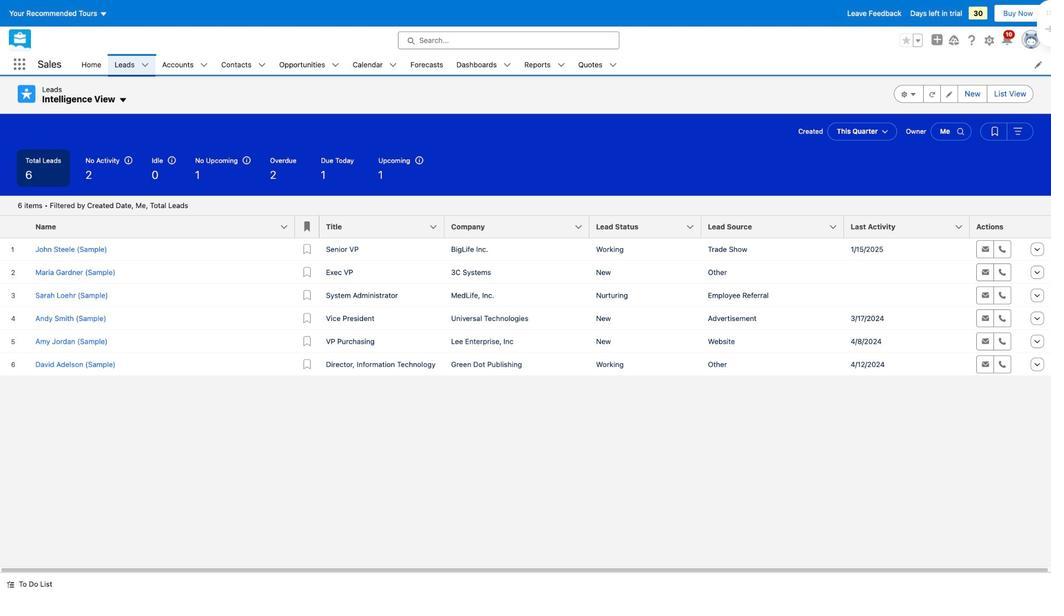 Task type: locate. For each thing, give the bounding box(es) containing it.
list
[[75, 54, 1051, 75]]

text default image for sixth list item
[[503, 61, 511, 69]]

cell
[[844, 261, 970, 284]]

3 text default image from the left
[[389, 61, 397, 69]]

2 text default image from the left
[[200, 61, 208, 69]]

text default image
[[141, 61, 149, 69], [200, 61, 208, 69], [389, 61, 397, 69], [503, 61, 511, 69], [609, 61, 617, 69]]

7 list item from the left
[[518, 54, 572, 75]]

text default image for 4th list item from the right
[[389, 61, 397, 69]]

list item
[[108, 54, 156, 75], [156, 54, 215, 75], [215, 54, 273, 75], [273, 54, 346, 75], [346, 54, 404, 75], [450, 54, 518, 75], [518, 54, 572, 75], [572, 54, 624, 75]]

1 text default image from the left
[[141, 61, 149, 69]]

4 list item from the left
[[273, 54, 346, 75]]

last activity column header
[[844, 216, 976, 238]]

important column header
[[295, 216, 319, 238]]

text default image for seventh list item from the right
[[200, 61, 208, 69]]

group
[[900, 34, 923, 47], [894, 85, 1034, 103], [980, 123, 1034, 140]]

4 text default image from the left
[[503, 61, 511, 69]]

key performance indicators group
[[0, 149, 1051, 196]]

company column header
[[444, 216, 596, 238]]

2 list item from the left
[[156, 54, 215, 75]]

text default image
[[258, 61, 266, 69], [332, 61, 339, 69], [557, 61, 565, 69], [119, 95, 127, 104], [7, 580, 14, 588]]

status
[[18, 201, 188, 210]]

8 list item from the left
[[572, 54, 624, 75]]

lead status column header
[[590, 216, 708, 238]]

lead source column header
[[701, 216, 851, 238]]

text default image for fifth list item from the right
[[332, 61, 339, 69]]

actions column header
[[970, 216, 1025, 238]]

0 vertical spatial group
[[900, 34, 923, 47]]

5 list item from the left
[[346, 54, 404, 75]]

5 text default image from the left
[[609, 61, 617, 69]]

grid
[[0, 216, 1051, 377]]



Task type: describe. For each thing, give the bounding box(es) containing it.
1 list item from the left
[[108, 54, 156, 75]]

text default image for eighth list item from the right
[[141, 61, 149, 69]]

row number column header
[[0, 216, 29, 238]]

action image
[[1025, 216, 1051, 238]]

2 vertical spatial group
[[980, 123, 1034, 140]]

text default image for eighth list item
[[609, 61, 617, 69]]

action column header
[[1025, 216, 1051, 238]]

text default image for 2nd list item from right
[[557, 61, 565, 69]]

3 list item from the left
[[215, 54, 273, 75]]

6 list item from the left
[[450, 54, 518, 75]]

text default image for 3rd list item
[[258, 61, 266, 69]]

row number image
[[0, 216, 29, 238]]

title column header
[[319, 216, 451, 238]]

name column header
[[29, 216, 302, 238]]

1 vertical spatial group
[[894, 85, 1034, 103]]



Task type: vqa. For each thing, say whether or not it's contained in the screenshot.
'Suffix' TEXT FIELD
no



